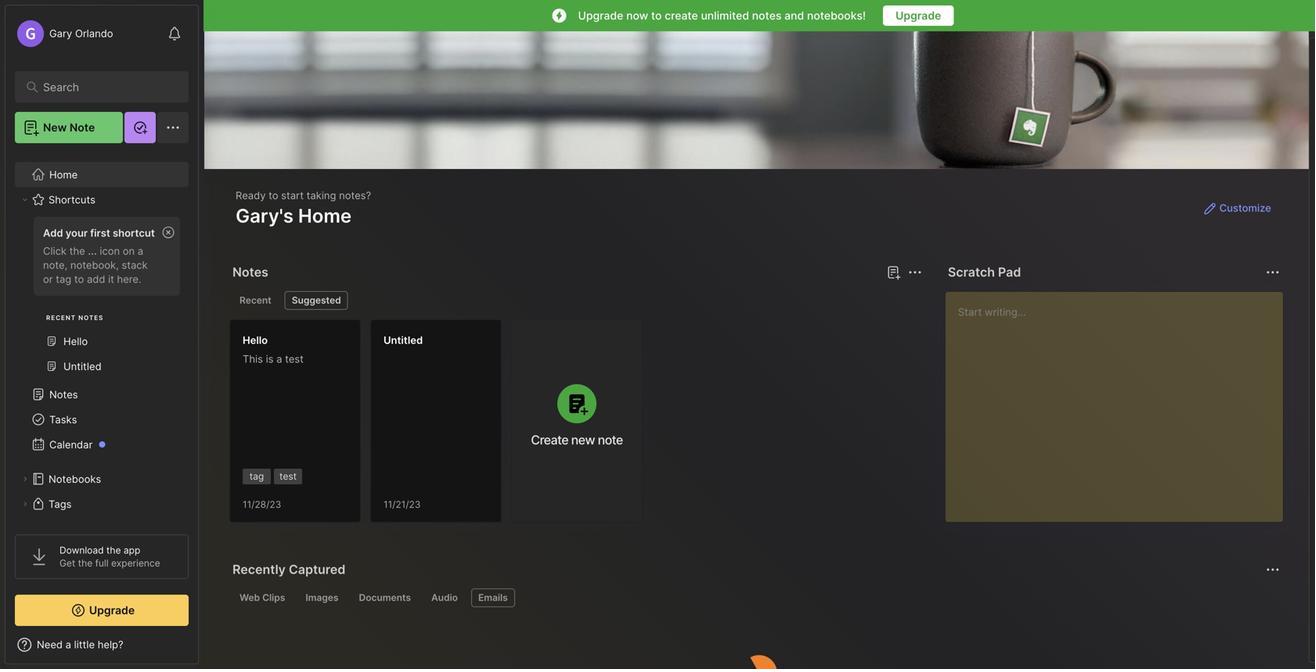 Task type: vqa. For each thing, say whether or not it's contained in the screenshot.
Tasks
yes



Task type: locate. For each thing, give the bounding box(es) containing it.
click
[[43, 245, 67, 257]]

test
[[285, 353, 304, 365], [280, 471, 297, 482]]

0 vertical spatial more actions image
[[1264, 263, 1282, 282]]

tag
[[56, 273, 71, 285], [250, 471, 264, 482]]

0 horizontal spatial to
[[74, 273, 84, 285]]

or
[[43, 273, 53, 285]]

taking
[[307, 189, 336, 202]]

recent down or
[[46, 314, 76, 322]]

2 horizontal spatial notes
[[233, 265, 268, 280]]

recent inside recent "tab"
[[240, 295, 271, 306]]

1 horizontal spatial to
[[269, 189, 278, 202]]

untitled
[[384, 334, 423, 346]]

upgrade now to create unlimited notes and notebooks!
[[578, 9, 866, 22]]

2 tab list from the top
[[233, 589, 1278, 608]]

recent for recent notes
[[46, 314, 76, 322]]

emails tab
[[471, 589, 515, 608]]

audio tab
[[424, 589, 465, 608]]

scratch pad button
[[945, 260, 1024, 285]]

notes up recent "tab" on the top left of the page
[[233, 265, 268, 280]]

1 vertical spatial home
[[298, 204, 352, 227]]

more actions field for scratch pad
[[1262, 261, 1284, 283]]

0 vertical spatial home
[[49, 169, 78, 181]]

0 vertical spatial recent
[[240, 295, 271, 306]]

1 vertical spatial tag
[[250, 471, 264, 482]]

2 horizontal spatial upgrade
[[896, 9, 941, 22]]

1 vertical spatial the
[[106, 545, 121, 556]]

1 horizontal spatial upgrade
[[578, 9, 623, 22]]

this
[[243, 353, 263, 365]]

suggested tab
[[285, 291, 348, 310]]

1 vertical spatial test
[[280, 471, 297, 482]]

orlando
[[75, 27, 113, 40]]

1 vertical spatial to
[[269, 189, 278, 202]]

app
[[124, 545, 140, 556]]

a
[[138, 245, 143, 257], [276, 353, 282, 365], [65, 639, 71, 651]]

documents
[[359, 592, 411, 604]]

tags
[[49, 498, 72, 510]]

1 horizontal spatial notes
[[78, 314, 104, 322]]

0 vertical spatial the
[[69, 245, 85, 257]]

2 horizontal spatial a
[[276, 353, 282, 365]]

0 vertical spatial notes
[[233, 265, 268, 280]]

1 vertical spatial tab list
[[233, 589, 1278, 608]]

...
[[88, 245, 97, 257]]

recently
[[233, 562, 286, 577]]

notebook,
[[70, 259, 119, 271]]

on
[[123, 245, 135, 257]]

create
[[665, 9, 698, 22]]

main element
[[0, 0, 204, 669]]

recently captured
[[233, 562, 345, 577]]

new
[[571, 433, 595, 448]]

notes inside button
[[233, 265, 268, 280]]

1 horizontal spatial tag
[[250, 471, 264, 482]]

recent
[[240, 295, 271, 306], [46, 314, 76, 322]]

more actions image
[[1264, 263, 1282, 282], [1264, 561, 1282, 579]]

notes down add
[[78, 314, 104, 322]]

notes up tasks
[[49, 389, 78, 401]]

emails
[[478, 592, 508, 604]]

1 more actions image from the top
[[1264, 263, 1282, 282]]

upgrade for upgrade button
[[896, 9, 941, 22]]

1 tab list from the top
[[233, 291, 920, 310]]

documents tab
[[352, 589, 418, 608]]

to left add
[[74, 273, 84, 285]]

1 horizontal spatial recent
[[240, 295, 271, 306]]

tab list for recently captured
[[233, 589, 1278, 608]]

add
[[43, 227, 63, 239]]

download
[[59, 545, 104, 556]]

tree containing home
[[5, 153, 198, 576]]

notes?
[[339, 189, 371, 202]]

home
[[49, 169, 78, 181], [298, 204, 352, 227]]

to inside icon on a note, notebook, stack or tag to add it here.
[[74, 273, 84, 285]]

your
[[66, 227, 88, 239]]

tab list containing web clips
[[233, 589, 1278, 608]]

Start writing… text field
[[958, 292, 1282, 510]]

create new note button
[[511, 319, 643, 523]]

recent inside group
[[46, 314, 76, 322]]

1 vertical spatial notes
[[78, 314, 104, 322]]

recent down notes button
[[240, 295, 271, 306]]

test inside hello this is a test
[[285, 353, 304, 365]]

the
[[69, 245, 85, 257], [106, 545, 121, 556], [78, 558, 93, 569]]

tab list
[[233, 291, 920, 310], [233, 589, 1278, 608]]

to inside ready to start taking notes? gary's home
[[269, 189, 278, 202]]

test up 11/28/23
[[280, 471, 297, 482]]

1 vertical spatial a
[[276, 353, 282, 365]]

None search field
[[43, 78, 168, 96]]

0 vertical spatial tab list
[[233, 291, 920, 310]]

1 vertical spatial more actions image
[[1264, 561, 1282, 579]]

upgrade inside button
[[896, 9, 941, 22]]

hello this is a test
[[243, 334, 304, 365]]

tag inside icon on a note, notebook, stack or tag to add it here.
[[56, 273, 71, 285]]

the inside tree
[[69, 245, 85, 257]]

tag right or
[[56, 273, 71, 285]]

2 vertical spatial a
[[65, 639, 71, 651]]

a right the is
[[276, 353, 282, 365]]

0 vertical spatial to
[[651, 9, 662, 22]]

0 horizontal spatial notes
[[49, 389, 78, 401]]

suggested
[[292, 295, 341, 306]]

expand notebooks image
[[20, 474, 30, 484]]

create new note row group
[[229, 319, 652, 532]]

home link
[[15, 162, 189, 187]]

to right now
[[651, 9, 662, 22]]

More actions field
[[904, 261, 926, 283], [1262, 261, 1284, 283], [1262, 559, 1284, 581]]

here.
[[117, 273, 141, 285]]

0 horizontal spatial recent
[[46, 314, 76, 322]]

customize button
[[1196, 196, 1278, 221]]

home down taking
[[298, 204, 352, 227]]

1 horizontal spatial a
[[138, 245, 143, 257]]

scratch
[[948, 265, 995, 280]]

and
[[785, 9, 804, 22]]

0 vertical spatial a
[[138, 245, 143, 257]]

notes
[[233, 265, 268, 280], [78, 314, 104, 322], [49, 389, 78, 401]]

a right on
[[138, 245, 143, 257]]

add your first shortcut
[[43, 227, 155, 239]]

group
[[15, 212, 188, 388]]

1 horizontal spatial home
[[298, 204, 352, 227]]

tree
[[5, 153, 198, 576]]

note
[[598, 433, 623, 448]]

calendar button
[[15, 432, 188, 457]]

tree inside main element
[[5, 153, 198, 576]]

to left start
[[269, 189, 278, 202]]

ready
[[236, 189, 266, 202]]

1 vertical spatial recent
[[46, 314, 76, 322]]

more actions field for recently captured
[[1262, 559, 1284, 581]]

the up full
[[106, 545, 121, 556]]

click the ...
[[43, 245, 97, 257]]

more actions image for recently captured
[[1264, 561, 1282, 579]]

0 horizontal spatial a
[[65, 639, 71, 651]]

recent notes
[[46, 314, 104, 322]]

0 horizontal spatial home
[[49, 169, 78, 181]]

click to collapse image
[[198, 640, 209, 659]]

2 horizontal spatial to
[[651, 9, 662, 22]]

upgrade
[[578, 9, 623, 22], [896, 9, 941, 22], [89, 604, 135, 617]]

a inside hello this is a test
[[276, 353, 282, 365]]

it
[[108, 273, 114, 285]]

upgrade button
[[883, 5, 954, 26]]

0 vertical spatial test
[[285, 353, 304, 365]]

get
[[59, 558, 75, 569]]

recent tab
[[233, 291, 279, 310]]

0 vertical spatial tag
[[56, 273, 71, 285]]

tab list for notes
[[233, 291, 920, 310]]

a left little
[[65, 639, 71, 651]]

the left ...
[[69, 245, 85, 257]]

2 vertical spatial to
[[74, 273, 84, 285]]

group containing add your first shortcut
[[15, 212, 188, 388]]

2 more actions image from the top
[[1264, 561, 1282, 579]]

shortcuts button
[[15, 187, 188, 212]]

the down download
[[78, 558, 93, 569]]

tag up 11/28/23
[[250, 471, 264, 482]]

a inside field
[[65, 639, 71, 651]]

test right the is
[[285, 353, 304, 365]]

0 horizontal spatial upgrade
[[89, 604, 135, 617]]

note,
[[43, 259, 68, 271]]

to
[[651, 9, 662, 22], [269, 189, 278, 202], [74, 273, 84, 285]]

tab list containing recent
[[233, 291, 920, 310]]

home up shortcuts
[[49, 169, 78, 181]]

0 horizontal spatial tag
[[56, 273, 71, 285]]



Task type: describe. For each thing, give the bounding box(es) containing it.
full
[[95, 558, 109, 569]]

tasks button
[[15, 407, 188, 432]]

help?
[[98, 639, 123, 651]]

none search field inside main element
[[43, 78, 168, 96]]

notes link
[[15, 382, 188, 407]]

new
[[43, 121, 67, 134]]

now
[[626, 9, 648, 22]]

expand tags image
[[20, 499, 30, 509]]

WHAT'S NEW field
[[5, 633, 198, 658]]

shortcuts
[[49, 194, 95, 206]]

gary's
[[236, 204, 294, 227]]

the for click
[[69, 245, 85, 257]]

notes button
[[229, 260, 272, 285]]

tasks
[[49, 414, 77, 426]]

stack
[[122, 259, 148, 271]]

notebooks!
[[807, 9, 866, 22]]

customize
[[1220, 202, 1271, 214]]

images tab
[[299, 589, 346, 608]]

tags button
[[15, 492, 188, 517]]

calendar
[[49, 439, 93, 451]]

create
[[531, 433, 568, 448]]

unlimited
[[701, 9, 749, 22]]

notebooks link
[[15, 467, 188, 492]]

tag inside create new note row group
[[250, 471, 264, 482]]

recently captured button
[[229, 557, 349, 582]]

audio
[[431, 592, 458, 604]]

more actions image for scratch pad
[[1264, 263, 1282, 282]]

clips
[[262, 592, 285, 604]]

download the app get the full experience
[[59, 545, 160, 569]]

group inside tree
[[15, 212, 188, 388]]

create new note
[[531, 433, 623, 448]]

little
[[74, 639, 95, 651]]

need
[[37, 639, 63, 651]]

hello
[[243, 334, 268, 346]]

a inside icon on a note, notebook, stack or tag to add it here.
[[138, 245, 143, 257]]

more actions image
[[906, 263, 925, 282]]

recent for recent
[[240, 295, 271, 306]]

scratch pad
[[948, 265, 1021, 280]]

is
[[266, 353, 274, 365]]

Account field
[[15, 18, 113, 49]]

pad
[[998, 265, 1021, 280]]

upgrade button
[[15, 595, 189, 626]]

images
[[306, 592, 339, 604]]

ready to start taking notes? gary's home
[[236, 189, 371, 227]]

icon on a note, notebook, stack or tag to add it here.
[[43, 245, 148, 285]]

home inside main element
[[49, 169, 78, 181]]

captured
[[289, 562, 345, 577]]

11/21/23
[[384, 499, 421, 510]]

icon
[[100, 245, 120, 257]]

notebooks
[[49, 473, 101, 485]]

start
[[281, 189, 304, 202]]

Search text field
[[43, 80, 168, 95]]

2 vertical spatial the
[[78, 558, 93, 569]]

web
[[240, 592, 260, 604]]

gary
[[49, 27, 72, 40]]

11/28/23
[[243, 499, 281, 510]]

the for download
[[106, 545, 121, 556]]

2 vertical spatial notes
[[49, 389, 78, 401]]

need a little help?
[[37, 639, 123, 651]]

notes inside group
[[78, 314, 104, 322]]

notes
[[752, 9, 782, 22]]

upgrade inside popup button
[[89, 604, 135, 617]]

new note
[[43, 121, 95, 134]]

experience
[[111, 558, 160, 569]]

shortcut
[[113, 227, 155, 239]]

gary orlando
[[49, 27, 113, 40]]

web clips
[[240, 592, 285, 604]]

add
[[87, 273, 105, 285]]

home inside ready to start taking notes? gary's home
[[298, 204, 352, 227]]

first
[[90, 227, 110, 239]]

note
[[70, 121, 95, 134]]

upgrade for upgrade now to create unlimited notes and notebooks!
[[578, 9, 623, 22]]

web clips tab
[[233, 589, 292, 608]]



